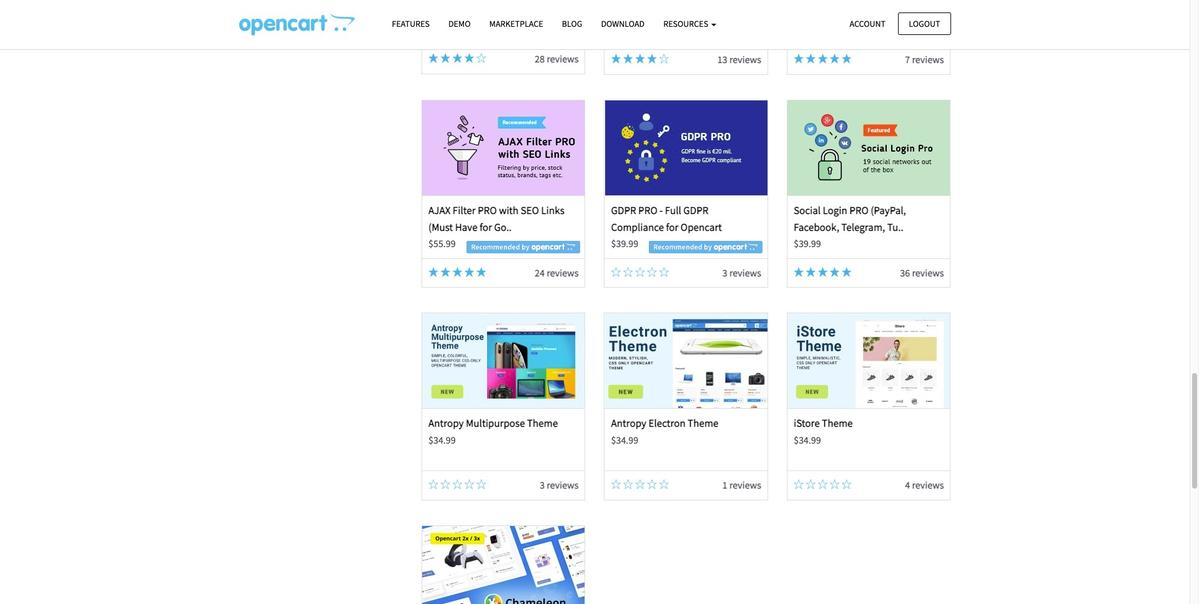 Task type: describe. For each thing, give the bounding box(es) containing it.
download
[[601, 18, 645, 29]]

sapphire
[[611, 0, 652, 4]]

7
[[906, 53, 911, 66]]

4
[[906, 480, 911, 492]]

ajax
[[429, 204, 451, 217]]

reviews for ajax filter pro with seo links (must have for go..
[[547, 267, 579, 279]]

36 reviews
[[901, 267, 945, 279]]

gdpr pro - full gdpr compliance for opencart link
[[611, 204, 722, 234]]

(paypal,
[[871, 204, 907, 217]]

24 reviews
[[535, 267, 579, 279]]

features
[[392, 18, 430, 29]]

resources
[[664, 18, 710, 29]]

for inside ajax filter pro with seo links (must have for go.. $55.99
[[480, 221, 492, 234]]

demo
[[449, 18, 471, 29]]

theme for antropy electron theme
[[688, 417, 719, 431]]

36
[[901, 267, 911, 279]]

antropy multipurpose theme link
[[429, 417, 558, 431]]

seo
[[521, 204, 539, 217]]

opencart inside sapphire pro - opencart security module $39.99
[[680, 0, 722, 4]]

opencart inside gdpr pro - full gdpr compliance for opencart $39.99
[[681, 221, 722, 234]]

$39.99 inside sapphire pro - opencart security module $39.99
[[611, 24, 639, 37]]

to
[[859, 0, 868, 4]]

1
[[723, 480, 728, 492]]

reviews for social login pro (paypal, facebook, telegram, tu..
[[913, 267, 945, 279]]

ajax filter pro with seo links (must have for go.. link
[[429, 204, 565, 234]]

$55.99
[[429, 238, 456, 250]]

istore theme link
[[794, 417, 853, 431]]

logout link
[[899, 12, 951, 35]]

- for opencart
[[675, 0, 678, 4]]

security
[[724, 0, 760, 4]]

facebook,
[[794, 221, 840, 234]]

go..
[[495, 221, 512, 234]]

28
[[535, 53, 545, 65]]

antropy for antropy electron theme
[[611, 417, 647, 431]]

export-import to excel pro: products, categories.. link
[[794, 0, 917, 21]]

$39.99 inside social login pro (paypal, facebook, telegram, tu.. $39.99
[[794, 238, 822, 250]]

account link
[[840, 12, 897, 35]]

multipurpose
[[466, 417, 525, 431]]

electron
[[649, 417, 686, 431]]

download link
[[592, 13, 654, 35]]

social login pro (paypal, facebook, telegram, tu.. image
[[788, 100, 951, 195]]

categories..
[[839, 7, 889, 21]]

3 reviews for gdpr pro - full gdpr compliance for opencart
[[723, 267, 762, 279]]

full
[[665, 204, 682, 217]]

3 for antropy multipurpose theme
[[540, 480, 545, 492]]

social
[[794, 204, 821, 217]]

demo link
[[439, 13, 480, 35]]

module
[[611, 7, 645, 21]]

sapphire pro - opencart security module $39.99
[[611, 0, 760, 37]]

7 reviews
[[906, 53, 945, 66]]

tu..
[[888, 221, 904, 234]]

import
[[826, 0, 857, 4]]



Task type: locate. For each thing, give the bounding box(es) containing it.
- left full
[[660, 204, 663, 217]]

- inside sapphire pro - opencart security module $39.99
[[675, 0, 678, 4]]

2 theme from the left
[[688, 417, 719, 431]]

1 $34.99 from the left
[[429, 434, 456, 447]]

istore theme image
[[788, 314, 951, 409]]

antropy electron theme $34.99
[[611, 417, 719, 447]]

marketplace
[[490, 18, 544, 29]]

3
[[723, 267, 728, 279], [540, 480, 545, 492]]

opencart up "resources" link on the right of the page
[[680, 0, 722, 4]]

1 horizontal spatial $34.99
[[611, 434, 639, 447]]

- up resources
[[675, 0, 678, 4]]

3 reviews for antropy multipurpose theme
[[540, 480, 579, 492]]

antropy left multipurpose
[[429, 417, 464, 431]]

theme inside antropy electron theme $34.99
[[688, 417, 719, 431]]

pro up "telegram,"
[[850, 204, 869, 217]]

$34.99 down antropy multipurpose theme link
[[429, 434, 456, 447]]

$34.99 for antropy multipurpose theme
[[429, 434, 456, 447]]

theme
[[527, 417, 558, 431], [688, 417, 719, 431], [822, 417, 853, 431]]

antropy inside antropy multipurpose theme $34.99
[[429, 417, 464, 431]]

3 $34.99 from the left
[[794, 434, 822, 447]]

pro inside social login pro (paypal, facebook, telegram, tu.. $39.99
[[850, 204, 869, 217]]

pro inside gdpr pro - full gdpr compliance for opencart $39.99
[[639, 204, 658, 217]]

gdpr pro - full gdpr compliance for opencart image
[[605, 100, 768, 195]]

export-
[[794, 0, 826, 4]]

$34.99 down antropy electron theme link
[[611, 434, 639, 447]]

with
[[499, 204, 519, 217]]

telegram,
[[842, 221, 886, 234]]

gdpr
[[611, 204, 637, 217], [684, 204, 709, 217]]

1 vertical spatial opencart
[[681, 221, 722, 234]]

reviews for gdpr pro - full gdpr compliance for opencart
[[730, 267, 762, 279]]

0 vertical spatial 3
[[723, 267, 728, 279]]

- for full
[[660, 204, 663, 217]]

reviews for antropy multipurpose theme
[[547, 480, 579, 492]]

1 horizontal spatial 3 reviews
[[723, 267, 762, 279]]

(must
[[429, 221, 453, 234]]

features link
[[383, 13, 439, 35]]

pro
[[654, 0, 673, 4], [478, 204, 497, 217], [639, 204, 658, 217], [850, 204, 869, 217]]

pro inside ajax filter pro with seo links (must have for go.. $55.99
[[478, 204, 497, 217]]

1 theme from the left
[[527, 417, 558, 431]]

social login pro (paypal, facebook, telegram, tu.. link
[[794, 204, 907, 234]]

blog
[[562, 18, 583, 29]]

3 theme from the left
[[822, 417, 853, 431]]

antropy
[[429, 417, 464, 431], [611, 417, 647, 431]]

opencart
[[680, 0, 722, 4], [681, 221, 722, 234]]

$34.99 inside antropy electron theme $34.99
[[611, 434, 639, 447]]

reviews for antropy electron theme
[[730, 480, 762, 492]]

1 vertical spatial 3 reviews
[[540, 480, 579, 492]]

ajax filter pro with seo links (must have for go.. $55.99
[[429, 204, 565, 250]]

for
[[480, 221, 492, 234], [666, 221, 679, 234]]

social login pro (paypal, facebook, telegram, tu.. $39.99
[[794, 204, 907, 250]]

pro up compliance
[[639, 204, 658, 217]]

gdpr pro - full gdpr compliance for opencart $39.99
[[611, 204, 722, 250]]

login
[[823, 204, 848, 217]]

0 horizontal spatial $34.99
[[429, 434, 456, 447]]

istore
[[794, 417, 820, 431]]

pro left with
[[478, 204, 497, 217]]

filter
[[453, 204, 476, 217]]

-
[[675, 0, 678, 4], [660, 204, 663, 217]]

- inside gdpr pro - full gdpr compliance for opencart $39.99
[[660, 204, 663, 217]]

$34.99 inside antropy multipurpose theme $34.99
[[429, 434, 456, 447]]

pro right sapphire
[[654, 0, 673, 4]]

chameleon - responsive & multipurpose templa.. image
[[423, 527, 585, 605]]

resources link
[[654, 13, 726, 35]]

28 reviews
[[535, 53, 579, 65]]

products,
[[794, 7, 836, 21]]

$39.99 down 'module'
[[611, 24, 639, 37]]

excel
[[870, 0, 893, 4]]

antropy left the electron
[[611, 417, 647, 431]]

for left the go..
[[480, 221, 492, 234]]

star light image
[[429, 53, 439, 63], [441, 53, 451, 63], [453, 53, 463, 63], [465, 53, 475, 63], [623, 54, 633, 64], [806, 54, 816, 64], [818, 54, 828, 64], [465, 267, 475, 277], [477, 267, 487, 277], [794, 267, 804, 277], [830, 267, 840, 277]]

13 reviews
[[718, 53, 762, 66]]

account
[[850, 18, 886, 29]]

0 horizontal spatial theme
[[527, 417, 558, 431]]

0 vertical spatial 3 reviews
[[723, 267, 762, 279]]

$34.99 inside istore theme $34.99
[[794, 434, 822, 447]]

export-import to excel pro: products, categories..
[[794, 0, 917, 21]]

1 horizontal spatial antropy
[[611, 417, 647, 431]]

antropy electron theme link
[[611, 417, 719, 431]]

1 vertical spatial -
[[660, 204, 663, 217]]

theme inside antropy multipurpose theme $34.99
[[527, 417, 558, 431]]

for down full
[[666, 221, 679, 234]]

1 horizontal spatial gdpr
[[684, 204, 709, 217]]

1 vertical spatial 3
[[540, 480, 545, 492]]

$39.99
[[611, 24, 639, 37], [611, 238, 639, 250], [794, 238, 822, 250]]

ajax filter pro with seo links (must have for go.. image
[[423, 100, 585, 195]]

1 horizontal spatial theme
[[688, 417, 719, 431]]

opencart down full
[[681, 221, 722, 234]]

0 horizontal spatial gdpr
[[611, 204, 637, 217]]

star light o image
[[659, 54, 669, 64], [623, 267, 633, 277], [635, 267, 645, 277], [647, 267, 657, 277], [659, 267, 669, 277], [429, 480, 439, 490], [441, 480, 451, 490], [465, 480, 475, 490], [611, 480, 621, 490], [623, 480, 633, 490], [635, 480, 645, 490], [647, 480, 657, 490], [794, 480, 804, 490], [830, 480, 840, 490], [842, 480, 852, 490]]

3 reviews
[[723, 267, 762, 279], [540, 480, 579, 492]]

opencart extensions image
[[239, 13, 355, 36]]

1 gdpr from the left
[[611, 204, 637, 217]]

0 horizontal spatial for
[[480, 221, 492, 234]]

marketplace link
[[480, 13, 553, 35]]

pro inside sapphire pro - opencart security module $39.99
[[654, 0, 673, 4]]

blog link
[[553, 13, 592, 35]]

4 reviews
[[906, 480, 945, 492]]

logout
[[909, 18, 941, 29]]

$34.99
[[429, 434, 456, 447], [611, 434, 639, 447], [794, 434, 822, 447]]

antropy for antropy multipurpose theme
[[429, 417, 464, 431]]

for inside gdpr pro - full gdpr compliance for opencart $39.99
[[666, 221, 679, 234]]

antropy multipurpose theme $34.99
[[429, 417, 558, 447]]

0 horizontal spatial antropy
[[429, 417, 464, 431]]

1 horizontal spatial for
[[666, 221, 679, 234]]

star light o image
[[477, 53, 487, 63], [611, 267, 621, 277], [453, 480, 463, 490], [477, 480, 487, 490], [659, 480, 669, 490], [806, 480, 816, 490], [818, 480, 828, 490]]

2 for from the left
[[666, 221, 679, 234]]

antropy inside antropy electron theme $34.99
[[611, 417, 647, 431]]

$39.99 down facebook,
[[794, 238, 822, 250]]

theme right the electron
[[688, 417, 719, 431]]

istore theme $34.99
[[794, 417, 853, 447]]

$39.99 down compliance
[[611, 238, 639, 250]]

gdpr up compliance
[[611, 204, 637, 217]]

2 antropy from the left
[[611, 417, 647, 431]]

compliance
[[611, 221, 664, 234]]

$39.99 inside gdpr pro - full gdpr compliance for opencart $39.99
[[611, 238, 639, 250]]

0 horizontal spatial -
[[660, 204, 663, 217]]

gdpr right full
[[684, 204, 709, 217]]

24
[[535, 267, 545, 279]]

theme inside istore theme $34.99
[[822, 417, 853, 431]]

theme for antropy multipurpose theme
[[527, 417, 558, 431]]

reviews
[[547, 53, 579, 65], [730, 53, 762, 66], [913, 53, 945, 66], [547, 267, 579, 279], [730, 267, 762, 279], [913, 267, 945, 279], [547, 480, 579, 492], [730, 480, 762, 492], [913, 480, 945, 492]]

1 horizontal spatial -
[[675, 0, 678, 4]]

3 for gdpr pro - full gdpr compliance for opencart
[[723, 267, 728, 279]]

$34.99 down istore
[[794, 434, 822, 447]]

0 vertical spatial -
[[675, 0, 678, 4]]

0 horizontal spatial 3 reviews
[[540, 480, 579, 492]]

13
[[718, 53, 728, 66]]

links
[[541, 204, 565, 217]]

1 antropy from the left
[[429, 417, 464, 431]]

2 $34.99 from the left
[[611, 434, 639, 447]]

2 gdpr from the left
[[684, 204, 709, 217]]

reviews for istore theme
[[913, 480, 945, 492]]

0 horizontal spatial 3
[[540, 480, 545, 492]]

sapphire pro - opencart security module link
[[611, 0, 760, 21]]

$34.99 for antropy electron theme
[[611, 434, 639, 447]]

1 reviews
[[723, 480, 762, 492]]

0 vertical spatial opencart
[[680, 0, 722, 4]]

star light image
[[611, 54, 621, 64], [635, 54, 645, 64], [647, 54, 657, 64], [794, 54, 804, 64], [830, 54, 840, 64], [842, 54, 852, 64], [429, 267, 439, 277], [441, 267, 451, 277], [453, 267, 463, 277], [806, 267, 816, 277], [818, 267, 828, 277], [842, 267, 852, 277]]

theme right multipurpose
[[527, 417, 558, 431]]

1 for from the left
[[480, 221, 492, 234]]

2 horizontal spatial theme
[[822, 417, 853, 431]]

1 horizontal spatial 3
[[723, 267, 728, 279]]

antropy multipurpose theme image
[[423, 314, 585, 409]]

2 horizontal spatial $34.99
[[794, 434, 822, 447]]

have
[[455, 221, 478, 234]]

theme right istore
[[822, 417, 853, 431]]

pro:
[[895, 0, 917, 4]]

antropy electron theme image
[[605, 314, 768, 409]]



Task type: vqa. For each thing, say whether or not it's contained in the screenshot.
The 'Pro' within Social Login Pro (Paypal, Facebook, Telegram, Tu.. $39.99
yes



